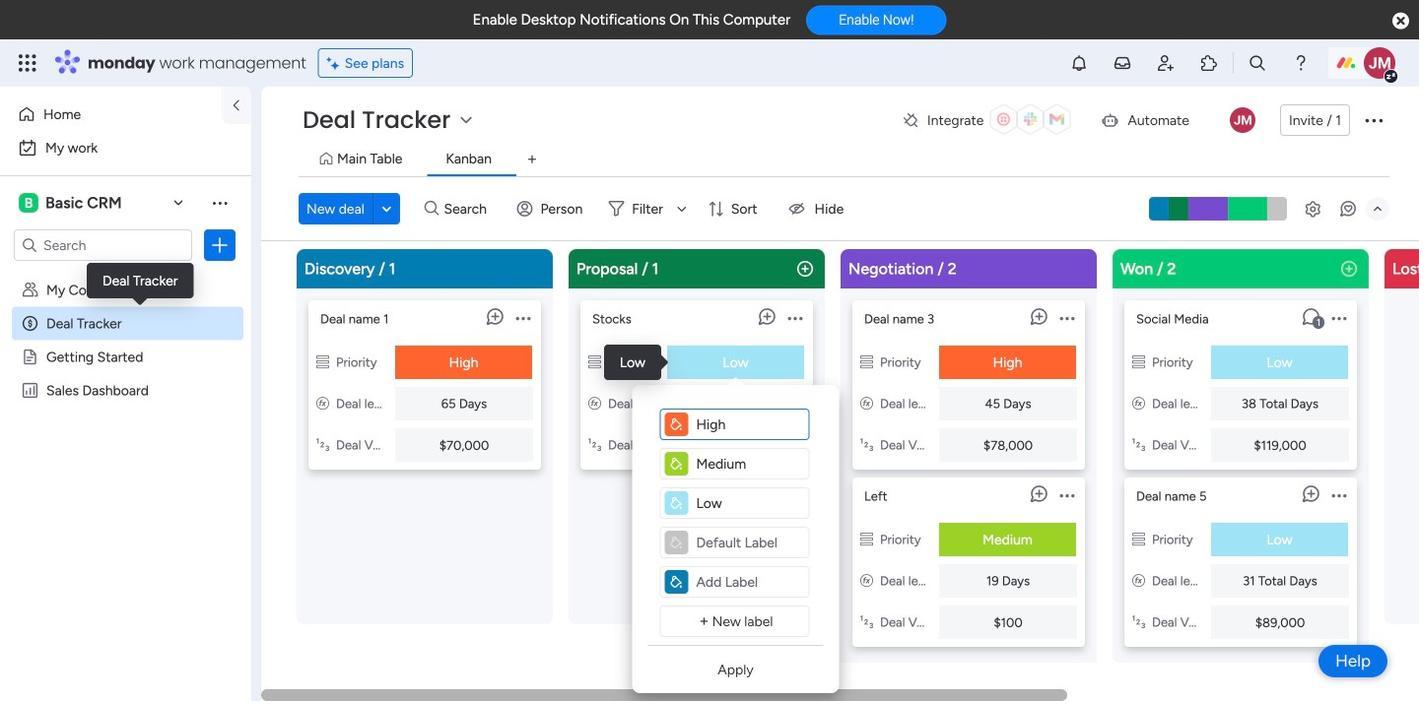 Task type: vqa. For each thing, say whether or not it's contained in the screenshot.
Public board icon to the right
no



Task type: locate. For each thing, give the bounding box(es) containing it.
v2 function small outline image
[[316, 396, 329, 412], [861, 396, 873, 412], [1133, 574, 1146, 590]]

Add Label field
[[693, 414, 805, 436], [693, 453, 805, 475], [693, 493, 805, 515], [693, 572, 805, 593]]

1 horizontal spatial v2 function small outline image
[[861, 574, 873, 590]]

0 horizontal spatial list box
[[0, 270, 251, 674]]

dapulse close image
[[1393, 11, 1410, 32]]

v2 function small outline image for first options image
[[316, 396, 329, 412]]

help image
[[1291, 53, 1311, 73]]

tab list
[[299, 144, 1390, 176]]

v2 function small outline image for first options image from the right
[[861, 396, 873, 412]]

v2 function small outline image
[[589, 396, 601, 412], [1133, 396, 1146, 412], [861, 574, 873, 590]]

angle down image
[[382, 202, 391, 216]]

2 horizontal spatial list box
[[1125, 293, 1357, 648]]

tab
[[517, 144, 548, 175]]

1 horizontal spatial list box
[[853, 293, 1085, 648]]

v2 status outline image
[[861, 355, 873, 371], [1133, 355, 1146, 371]]

v2 small numbers digit column outline image
[[589, 438, 601, 453], [1133, 438, 1146, 453], [1133, 615, 1146, 631]]

0 horizontal spatial v2 status outline image
[[861, 355, 873, 371]]

Default Label field
[[693, 532, 805, 554]]

2 options image from the left
[[788, 300, 803, 336]]

2 v2 status outline image from the left
[[1133, 355, 1146, 371]]

option
[[12, 99, 210, 130], [12, 132, 240, 164], [0, 273, 251, 277]]

0 horizontal spatial v2 function small outline image
[[316, 396, 329, 412]]

collapse image
[[1370, 201, 1386, 217]]

options image
[[516, 300, 531, 336], [788, 300, 803, 336], [1060, 300, 1075, 336]]

1 add label field from the top
[[693, 414, 805, 436]]

v2 status outline image
[[316, 355, 329, 371], [589, 355, 601, 371], [861, 532, 873, 548], [1133, 532, 1146, 548]]

options image
[[1362, 108, 1386, 132], [210, 236, 230, 255], [1332, 300, 1347, 336], [1332, 478, 1347, 514]]

arrow down image
[[670, 197, 694, 221]]

1 horizontal spatial v2 function small outline image
[[861, 396, 873, 412]]

1 v2 status outline image from the left
[[861, 355, 873, 371]]

row group
[[293, 249, 1420, 690]]

list box
[[0, 270, 251, 674], [853, 293, 1085, 648], [1125, 293, 1357, 648]]

monday marketplace image
[[1200, 53, 1219, 73]]

2 horizontal spatial options image
[[1060, 300, 1075, 336]]

0 vertical spatial option
[[12, 99, 210, 130]]

1 options image from the left
[[516, 300, 531, 336]]

v2 search image
[[425, 198, 439, 220]]

0 horizontal spatial v2 function small outline image
[[589, 396, 601, 412]]

2 vertical spatial option
[[0, 273, 251, 277]]

1 horizontal spatial options image
[[788, 300, 803, 336]]

1 horizontal spatial v2 status outline image
[[1133, 355, 1146, 371]]

0 horizontal spatial options image
[[516, 300, 531, 336]]

public dashboard image
[[21, 382, 39, 400]]

workspace image
[[19, 192, 38, 214]]

v2 small numbers digit column outline image
[[316, 438, 329, 453], [861, 438, 873, 453], [861, 615, 873, 631]]

workspace options image
[[210, 193, 230, 213]]

2 horizontal spatial v2 function small outline image
[[1133, 574, 1146, 590]]



Task type: describe. For each thing, give the bounding box(es) containing it.
Search field
[[439, 195, 498, 223]]

1 vertical spatial option
[[12, 132, 240, 164]]

select product image
[[18, 53, 37, 73]]

list box for new deal image at the top of the page
[[1125, 293, 1357, 648]]

new deal image
[[1340, 259, 1359, 279]]

3 options image from the left
[[1060, 300, 1075, 336]]

jeremy miller image
[[1230, 107, 1256, 133]]

see plans image
[[327, 52, 345, 74]]

notifications image
[[1070, 53, 1089, 73]]

workspace selection element
[[19, 191, 125, 215]]

search everything image
[[1248, 53, 1268, 73]]

v2 status outline image for new deal image at the top of the page "list box"
[[1133, 355, 1146, 371]]

2 horizontal spatial v2 function small outline image
[[1133, 396, 1146, 412]]

3 add label field from the top
[[693, 493, 805, 515]]

invite members image
[[1156, 53, 1176, 73]]

jeremy miller image
[[1364, 47, 1396, 79]]

new deal image
[[796, 259, 815, 279]]

2 add label field from the top
[[693, 453, 805, 475]]

update feed image
[[1113, 53, 1133, 73]]

Search in workspace field
[[41, 234, 165, 257]]

list box for workspace options image
[[0, 270, 251, 674]]

add view image
[[528, 153, 536, 167]]

public board image
[[21, 348, 39, 367]]

4 add label field from the top
[[693, 572, 805, 593]]

v2 status outline image for "list box" to the middle
[[861, 355, 873, 371]]



